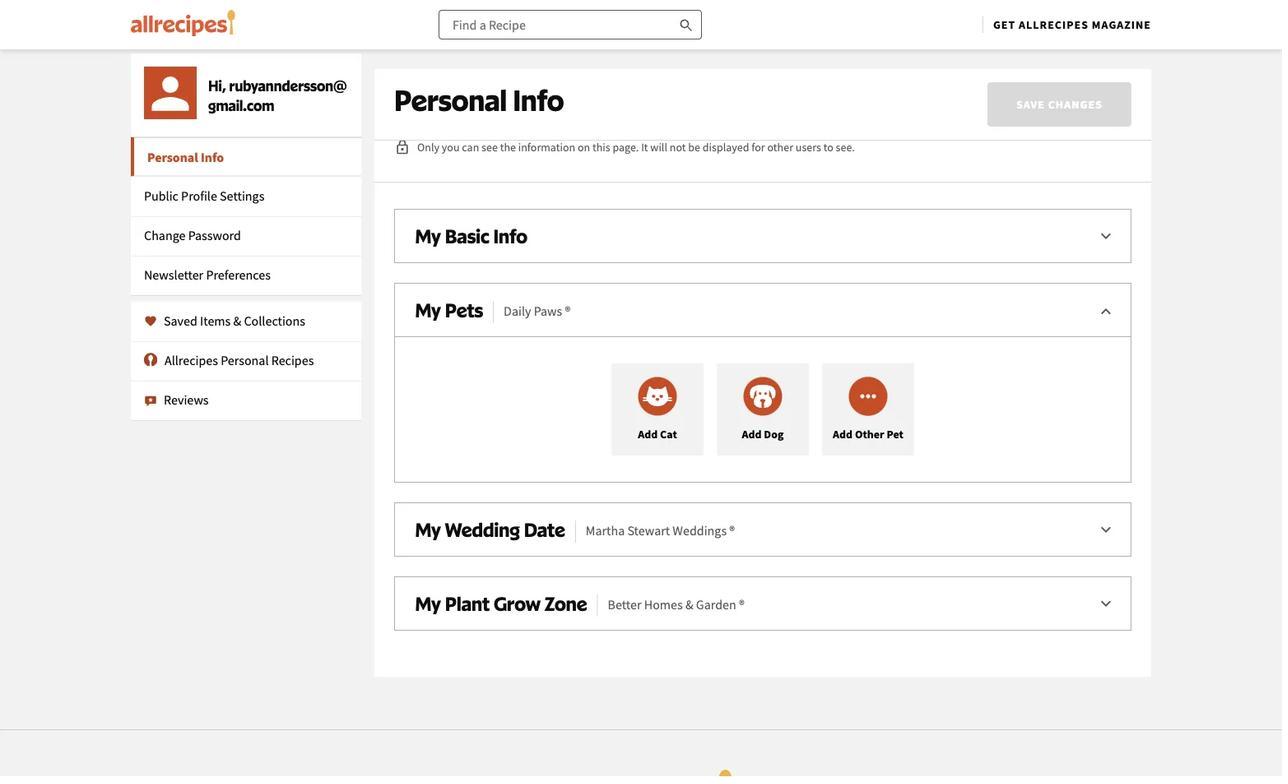 Task type: locate. For each thing, give the bounding box(es) containing it.
0 vertical spatial chevron image
[[1096, 227, 1116, 247]]

0 vertical spatial for
[[554, 82, 572, 100]]

1 horizontal spatial add
[[742, 427, 762, 442]]

my left basic on the top
[[415, 224, 441, 248]]

for left the other
[[752, 140, 765, 155]]

1 add from the left
[[638, 427, 658, 442]]

gmail.com
[[208, 96, 274, 114]]

recipes
[[271, 353, 314, 369]]

chevron image
[[1096, 301, 1116, 321]]

meredith up experience
[[616, 82, 671, 100]]

rubyanndersson@ gmail.com
[[208, 76, 347, 114]]

4 my from the top
[[415, 592, 441, 616]]

wedding
[[445, 518, 520, 542]]

1 vertical spatial chevron image
[[1096, 521, 1116, 541]]

personal
[[394, 82, 507, 118], [147, 149, 198, 166], [221, 353, 269, 369]]

personal up reviews link
[[221, 353, 269, 369]]

get
[[993, 17, 1016, 32]]

be up more
[[503, 82, 519, 100]]

stewart
[[627, 523, 670, 539]]

dog
[[764, 427, 784, 442]]

add cat button
[[611, 364, 704, 456]]

your
[[823, 82, 851, 100]]

2 my from the top
[[415, 298, 441, 322]]

info up public profile settings
[[201, 149, 224, 166]]

used
[[522, 82, 551, 100]]

allrecipes up reviews
[[165, 353, 218, 369]]

&
[[233, 313, 241, 330], [685, 597, 694, 613]]

address.
[[892, 82, 944, 100]]

0 horizontal spatial the
[[500, 140, 516, 155]]

saved items & collections link
[[131, 302, 361, 341]]

2 horizontal spatial will
[[650, 140, 667, 155]]

add for add cat
[[638, 427, 658, 442]]

add left cat
[[638, 427, 658, 442]]

0 vertical spatial meredith
[[616, 82, 671, 100]]

0 horizontal spatial meredith
[[616, 82, 671, 100]]

1 vertical spatial &
[[685, 597, 694, 613]]

public profile settings
[[144, 188, 264, 205]]

this
[[1027, 82, 1050, 100], [593, 140, 610, 155]]

my wedding date
[[415, 518, 565, 542]]

be right not
[[688, 140, 700, 155]]

0 vertical spatial allrecipes
[[1019, 17, 1089, 32]]

chevron image for my wedding date
[[1096, 521, 1116, 541]]

0 horizontal spatial all
[[575, 82, 590, 100]]

daily paws ®
[[504, 303, 571, 319]]

add dog button
[[717, 364, 809, 456]]

1 vertical spatial all
[[733, 105, 749, 123]]

add left the dog
[[742, 427, 762, 442]]

personal up "public"
[[147, 149, 198, 166]]

1 vertical spatial meredith
[[751, 105, 807, 123]]

associated
[[724, 82, 790, 100]]

these
[[394, 82, 431, 100]]

settings
[[220, 188, 264, 205]]

meredith down associated
[[751, 105, 807, 123]]

2 vertical spatial ®
[[739, 597, 745, 613]]

1 my from the top
[[415, 224, 441, 248]]

0 vertical spatial personal
[[394, 82, 507, 118]]

for
[[554, 82, 572, 100], [752, 140, 765, 155]]

the up personalized
[[593, 82, 613, 100]]

personalized
[[538, 105, 617, 123]]

& for collections
[[233, 313, 241, 330]]

better
[[608, 597, 642, 613]]

0 horizontal spatial allrecipes
[[165, 353, 218, 369]]

0 horizontal spatial you
[[394, 105, 417, 123]]

will
[[478, 82, 500, 100], [420, 105, 442, 123], [650, 140, 667, 155]]

for right the used
[[554, 82, 572, 100]]

0 vertical spatial you
[[394, 105, 417, 123]]

1 vertical spatial will
[[420, 105, 442, 123]]

you left can
[[442, 140, 460, 155]]

1 horizontal spatial personal
[[221, 353, 269, 369]]

allrecipes
[[1019, 17, 1089, 32], [165, 353, 218, 369]]

® right "garden" at the bottom
[[739, 597, 745, 613]]

2 horizontal spatial add
[[833, 427, 853, 442]]

add left other
[[833, 427, 853, 442]]

profiles
[[674, 82, 721, 100]]

reviews
[[164, 392, 209, 409]]

& right items
[[233, 313, 241, 330]]

1 vertical spatial be
[[688, 140, 700, 155]]

the inside the these details will be used for all the meredith profiles associated with your email address. by filling out this information, you will receive a more personalized experience across all meredith websites.
[[593, 82, 613, 100]]

will up a
[[478, 82, 500, 100]]

pet
[[887, 427, 904, 442]]

1 horizontal spatial the
[[593, 82, 613, 100]]

3 chevron image from the top
[[1096, 595, 1116, 615]]

this right "on" on the top of page
[[593, 140, 610, 155]]

on
[[578, 140, 590, 155]]

1 vertical spatial personal
[[147, 149, 198, 166]]

this right the out
[[1027, 82, 1050, 100]]

zone
[[545, 592, 587, 616]]

personal info up can
[[394, 82, 564, 118]]

3 my from the top
[[415, 518, 441, 542]]

all up personalized
[[575, 82, 590, 100]]

with
[[793, 82, 820, 100]]

personal up can
[[394, 82, 507, 118]]

1 horizontal spatial allrecipes
[[1019, 17, 1089, 32]]

2 horizontal spatial personal
[[394, 82, 507, 118]]

the
[[593, 82, 613, 100], [500, 140, 516, 155]]

will down these
[[420, 105, 442, 123]]

0 vertical spatial will
[[478, 82, 500, 100]]

my left pets
[[415, 298, 441, 322]]

1 vertical spatial info
[[201, 149, 224, 166]]

all
[[575, 82, 590, 100], [733, 105, 749, 123]]

0 vertical spatial the
[[593, 82, 613, 100]]

® right paws
[[565, 303, 571, 319]]

add dog
[[742, 427, 784, 442]]

you down these
[[394, 105, 417, 123]]

1 vertical spatial for
[[752, 140, 765, 155]]

1 horizontal spatial &
[[685, 597, 694, 613]]

these details will be used for all the meredith profiles associated with your email address. by filling out this information, you will receive a more personalized experience across all meredith websites.
[[394, 82, 1130, 123]]

0 vertical spatial ®
[[565, 303, 571, 319]]

Search text field
[[439, 10, 702, 40]]

my left wedding
[[415, 518, 441, 542]]

only you can see the information on this page. it will not be displayed for other users to see.
[[417, 140, 855, 155]]

®
[[565, 303, 571, 319], [729, 523, 735, 539], [739, 597, 745, 613]]

0 vertical spatial be
[[503, 82, 519, 100]]

magazine
[[1092, 17, 1151, 32]]

my
[[415, 224, 441, 248], [415, 298, 441, 322], [415, 518, 441, 542], [415, 592, 441, 616]]

will right 'it'
[[650, 140, 667, 155]]

2 add from the left
[[742, 427, 762, 442]]

rubyanndersson@
[[229, 76, 347, 94]]

0 horizontal spatial add
[[638, 427, 658, 442]]

allrecipes right get
[[1019, 17, 1089, 32]]

filling
[[965, 82, 1000, 100]]

1 horizontal spatial be
[[688, 140, 700, 155]]

1 vertical spatial the
[[500, 140, 516, 155]]

newsletter preferences link
[[131, 256, 361, 295]]

profile
[[181, 188, 217, 205]]

personal info up profile
[[147, 149, 224, 166]]

1 vertical spatial personal info
[[147, 149, 224, 166]]

allrecipes personal recipes
[[165, 353, 314, 369]]

3 add from the left
[[833, 427, 853, 442]]

0 horizontal spatial will
[[420, 105, 442, 123]]

my for my wedding date
[[415, 518, 441, 542]]

be
[[503, 82, 519, 100], [688, 140, 700, 155]]

& right homes
[[685, 597, 694, 613]]

paws
[[534, 303, 562, 319]]

personal info
[[394, 82, 564, 118], [147, 149, 224, 166]]

0 horizontal spatial be
[[503, 82, 519, 100]]

1 horizontal spatial this
[[1027, 82, 1050, 100]]

all down associated
[[733, 105, 749, 123]]

® right weddings
[[729, 523, 735, 539]]

add other pet button
[[822, 364, 914, 456]]

meredith
[[616, 82, 671, 100], [751, 105, 807, 123]]

it
[[641, 140, 648, 155]]

my left plant at left
[[415, 592, 441, 616]]

0 horizontal spatial &
[[233, 313, 241, 330]]

the right see
[[500, 140, 516, 155]]

change
[[144, 228, 186, 244]]

2 chevron image from the top
[[1096, 521, 1116, 541]]

info right basic on the top
[[493, 224, 528, 248]]

1 horizontal spatial you
[[442, 140, 460, 155]]

change password
[[144, 228, 241, 244]]

2 vertical spatial chevron image
[[1096, 595, 1116, 615]]

2 horizontal spatial ®
[[739, 597, 745, 613]]

0 vertical spatial this
[[1027, 82, 1050, 100]]

allrecipes inside "link"
[[165, 353, 218, 369]]

my basic info
[[415, 224, 528, 248]]

you
[[394, 105, 417, 123], [442, 140, 460, 155]]

2 vertical spatial personal
[[221, 353, 269, 369]]

0 vertical spatial &
[[233, 313, 241, 330]]

info
[[513, 82, 564, 118], [201, 149, 224, 166], [493, 224, 528, 248]]

0 horizontal spatial for
[[554, 82, 572, 100]]

1 vertical spatial allrecipes
[[165, 353, 218, 369]]

1 chevron image from the top
[[1096, 227, 1116, 247]]

0 horizontal spatial personal
[[147, 149, 198, 166]]

chevron image
[[1096, 227, 1116, 247], [1096, 521, 1116, 541], [1096, 595, 1116, 615]]

reviews link
[[131, 381, 361, 420]]

info right a
[[513, 82, 564, 118]]

1 horizontal spatial ®
[[729, 523, 735, 539]]

1 horizontal spatial personal info
[[394, 82, 564, 118]]

daily
[[504, 303, 531, 319]]

0 horizontal spatial this
[[593, 140, 610, 155]]



Task type: vqa. For each thing, say whether or not it's contained in the screenshot.
Prep,
no



Task type: describe. For each thing, give the bounding box(es) containing it.
to
[[824, 140, 834, 155]]

information
[[518, 140, 575, 155]]

0 vertical spatial personal info
[[394, 82, 564, 118]]

get allrecipes magazine
[[993, 17, 1151, 32]]

1 horizontal spatial for
[[752, 140, 765, 155]]

items
[[200, 313, 231, 330]]

weddings
[[673, 523, 727, 539]]

newsletter preferences
[[144, 267, 271, 284]]

add other pet
[[833, 427, 904, 442]]

see.
[[836, 140, 855, 155]]

pets
[[445, 298, 483, 322]]

0 vertical spatial info
[[513, 82, 564, 118]]

personal info link
[[131, 137, 361, 177]]

grow
[[494, 592, 541, 616]]

1 horizontal spatial meredith
[[751, 105, 807, 123]]

this inside the these details will be used for all the meredith profiles associated with your email address. by filling out this information, you will receive a more personalized experience across all meredith websites.
[[1027, 82, 1050, 100]]

displayed
[[703, 140, 749, 155]]

public
[[144, 188, 179, 205]]

collections
[[244, 313, 305, 330]]

only
[[417, 140, 440, 155]]

1 vertical spatial this
[[593, 140, 610, 155]]

users
[[796, 140, 821, 155]]

personal inside "link"
[[221, 353, 269, 369]]

you inside the these details will be used for all the meredith profiles associated with your email address. by filling out this information, you will receive a more personalized experience across all meredith websites.
[[394, 105, 417, 123]]

for inside the these details will be used for all the meredith profiles associated with your email address. by filling out this information, you will receive a more personalized experience across all meredith websites.
[[554, 82, 572, 100]]

martha
[[586, 523, 625, 539]]

add for add other pet
[[833, 427, 853, 442]]

add cat
[[638, 427, 677, 442]]

my plant grow zone
[[415, 592, 587, 616]]

basic
[[445, 224, 489, 248]]

other
[[855, 427, 884, 442]]

be inside the these details will be used for all the meredith profiles associated with your email address. by filling out this information, you will receive a more personalized experience across all meredith websites.
[[503, 82, 519, 100]]

more
[[502, 105, 535, 123]]

get allrecipes magazine link
[[993, 17, 1151, 32]]

by
[[947, 82, 962, 100]]

email
[[854, 82, 889, 100]]

other
[[767, 140, 793, 155]]

0 horizontal spatial ®
[[565, 303, 571, 319]]

can
[[462, 140, 479, 155]]

& for garden
[[685, 597, 694, 613]]

my for my basic info
[[415, 224, 441, 248]]

page.
[[613, 140, 639, 155]]

experience
[[620, 105, 688, 123]]

receive
[[445, 105, 489, 123]]

allrecipes personal recipes link
[[131, 341, 361, 381]]

preferences
[[206, 267, 271, 284]]

date
[[524, 518, 565, 542]]

newsletter
[[144, 267, 203, 284]]

add for add dog
[[742, 427, 762, 442]]

not
[[670, 140, 686, 155]]

saved items & collections
[[164, 313, 305, 330]]

public profile settings link
[[131, 177, 361, 216]]

1 horizontal spatial all
[[733, 105, 749, 123]]

chevron image for my plant grow zone
[[1096, 595, 1116, 615]]

2 vertical spatial will
[[650, 140, 667, 155]]

garden
[[696, 597, 736, 613]]

websites.
[[810, 105, 868, 123]]

across
[[691, 105, 731, 123]]

martha stewart weddings ®
[[586, 523, 735, 539]]

0 horizontal spatial personal info
[[147, 149, 224, 166]]

see
[[482, 140, 498, 155]]

my pets
[[415, 298, 483, 322]]

password
[[188, 228, 241, 244]]

change password link
[[131, 216, 361, 256]]

hi,
[[208, 76, 229, 94]]

1 horizontal spatial will
[[478, 82, 500, 100]]

out
[[1003, 82, 1024, 100]]

2 vertical spatial info
[[493, 224, 528, 248]]

cat
[[660, 427, 677, 442]]

a
[[492, 105, 499, 123]]

saved
[[164, 313, 197, 330]]

1 vertical spatial you
[[442, 140, 460, 155]]

better homes & garden ®
[[608, 597, 745, 613]]

1 vertical spatial ®
[[729, 523, 735, 539]]

0 vertical spatial all
[[575, 82, 590, 100]]

my for my pets
[[415, 298, 441, 322]]

plant
[[445, 592, 490, 616]]

my for my plant grow zone
[[415, 592, 441, 616]]

information,
[[1053, 82, 1130, 100]]

homes
[[644, 597, 683, 613]]

details
[[434, 82, 475, 100]]



